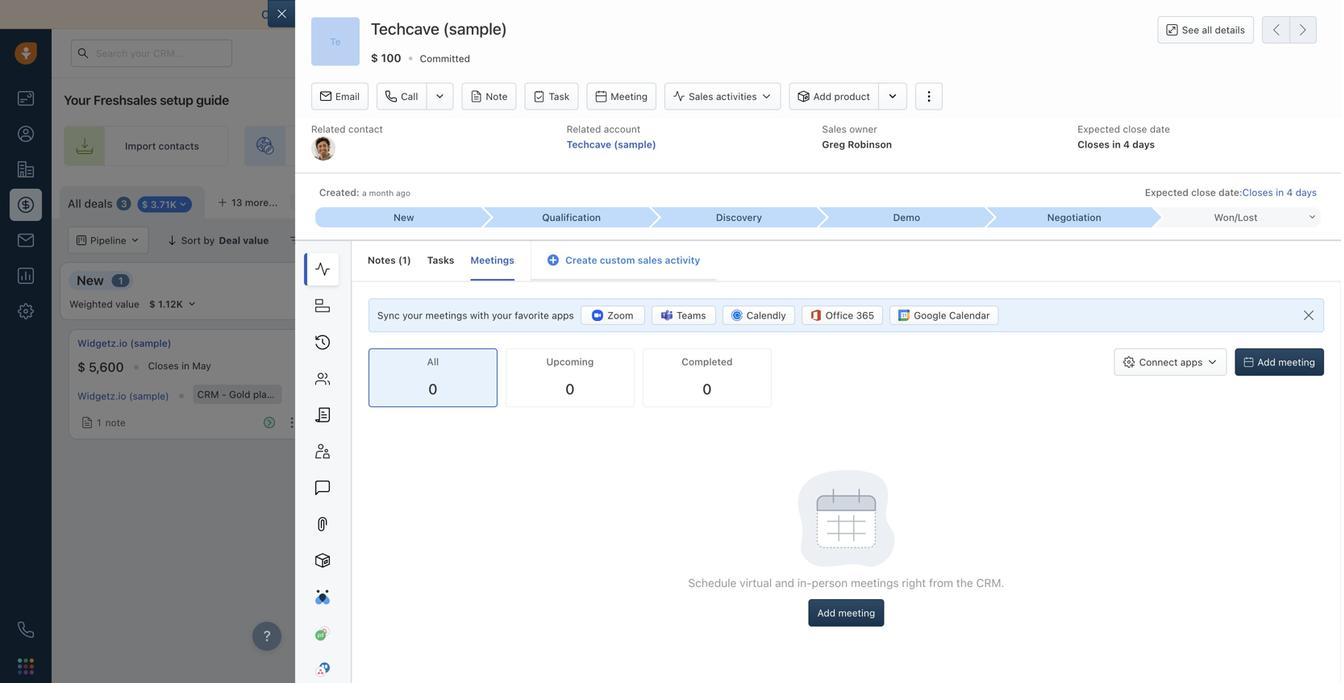 Task type: vqa. For each thing, say whether or not it's contained in the screenshot.
-
yes



Task type: describe. For each thing, give the bounding box(es) containing it.
closes up lost
[[1243, 187, 1274, 198]]

0 horizontal spatial meeting
[[839, 608, 876, 619]]

1 note
[[97, 417, 126, 429]]

pipeline
[[1213, 140, 1250, 152]]

to
[[380, 8, 391, 21]]

closes in mar
[[397, 360, 459, 371]]

0 horizontal spatial add deal
[[693, 348, 734, 359]]

close for date
[[1123, 124, 1148, 135]]

deals for all
[[84, 197, 113, 210]]

no
[[453, 389, 466, 400]]

1 down 3
[[118, 275, 123, 286]]

import for import deals
[[1161, 194, 1192, 206]]

setup
[[160, 92, 193, 108]]

google
[[914, 310, 947, 321]]

tasks
[[427, 254, 454, 266]]

applied
[[340, 235, 374, 246]]

calendly
[[747, 310, 786, 321]]

365
[[857, 310, 875, 321]]

in for closes in 4 days
[[1203, 360, 1211, 371]]

see all details button
[[1158, 16, 1255, 44]]

1 widgetz.io (sample) link from the top
[[77, 336, 171, 350]]

1 acme inc (sample) link from the top
[[340, 336, 426, 350]]

all deals link
[[68, 196, 113, 212]]

demo link
[[818, 207, 986, 227]]

techcave (sample) dialog
[[268, 0, 1342, 683]]

2-
[[572, 8, 584, 21]]

owners
[[449, 235, 483, 246]]

2 acme from the top
[[340, 389, 365, 400]]

demo inside 'techcave (sample)' 'dialog'
[[894, 212, 921, 223]]

sales owner greg robinson
[[822, 124, 892, 150]]

bring in website leads
[[306, 140, 408, 152]]

add down teams
[[693, 348, 712, 359]]

freshworks switcher image
[[18, 659, 34, 675]]

crm - gold plan monthly (sa
[[1213, 389, 1342, 400]]

0 horizontal spatial add meeting
[[818, 608, 876, 619]]

Search your CRM... text field
[[71, 40, 232, 67]]

all inside 'techcave (sample)' 'dialog'
[[427, 356, 439, 368]]

1 vertical spatial techcave (sample)
[[1099, 338, 1187, 349]]

your freshsales setup guide
[[64, 92, 229, 108]]

container_wx8msf4aqz5i3rn1 image inside all deal owners button
[[395, 235, 406, 246]]

your for sync your meetings with your favorite apps
[[403, 310, 423, 321]]

set up your sales pipeline
[[1130, 140, 1250, 152]]

13 more...
[[232, 197, 278, 208]]

expected for expected close date
[[1078, 124, 1121, 135]]

0 horizontal spatial meetings
[[426, 310, 468, 321]]

gold for crm - gold plan monthly (sample)
[[229, 389, 250, 400]]

1 vertical spatial new
[[77, 273, 104, 288]]

contact
[[348, 124, 383, 135]]

$ 5,600
[[77, 360, 124, 375]]

plan for (sa
[[1269, 389, 1288, 400]]

freshsales
[[94, 92, 157, 108]]

0 horizontal spatial discovery
[[599, 273, 659, 288]]

- for crm - gold plan monthly (sample)
[[222, 389, 226, 400]]

improve
[[394, 8, 437, 21]]

new inside 'techcave (sample)' 'dialog'
[[394, 212, 414, 223]]

add deal inside button
[[1285, 194, 1326, 206]]

0 horizontal spatial and
[[511, 8, 530, 21]]

closes in 4 days link
[[1243, 185, 1317, 199]]

0 down activity
[[674, 275, 680, 286]]

greg
[[822, 139, 846, 150]]

1 down quotas and forecasting link on the top right of page
[[1183, 275, 1188, 286]]

1 inc from the top
[[368, 338, 383, 349]]

person
[[812, 577, 848, 590]]

all for deal
[[413, 235, 424, 246]]

sync
[[608, 8, 633, 21]]

activities
[[716, 91, 757, 102]]

close image
[[1317, 10, 1326, 19]]

container_wx8msf4aqz5i3rn1 image for note
[[344, 414, 355, 425]]

(sample) up closes in mar
[[385, 338, 426, 349]]

/
[[1235, 212, 1238, 223]]

note button
[[462, 83, 517, 110]]

phone image
[[18, 622, 34, 638]]

set up your sales pipeline link
[[1069, 126, 1279, 166]]

4 for expected close date closes in 4 days
[[1124, 139, 1130, 150]]

robinson
[[848, 139, 892, 150]]

closes in may
[[148, 360, 211, 371]]

plan for (sample)
[[253, 389, 273, 400]]

te
[[330, 36, 341, 47]]

0 vertical spatial add meeting button
[[1235, 349, 1325, 376]]

1 horizontal spatial meeting
[[1279, 357, 1316, 368]]

favorite
[[515, 310, 549, 321]]

import deals button
[[1139, 186, 1227, 214]]

3,200
[[1110, 360, 1145, 375]]

2 acme inc (sample) link from the top
[[340, 389, 424, 400]]

container_wx8msf4aqz5i3rn1 image for quotas and forecasting
[[1110, 235, 1122, 246]]

1 acme inc (sample) from the top
[[340, 338, 426, 349]]

zoom button
[[581, 306, 645, 325]]

days for expected close date closes in 4 days
[[1133, 139, 1155, 150]]

guide
[[196, 92, 229, 108]]

0 horizontal spatial qualification
[[338, 273, 415, 288]]

expected for expected close date:
[[1145, 187, 1189, 198]]

close for date:
[[1192, 187, 1217, 198]]

won / lost
[[1215, 212, 1258, 223]]

techcave (sample) inside 'dialog'
[[371, 19, 507, 38]]

of
[[636, 8, 647, 21]]

account
[[604, 124, 641, 135]]

closes for $ 5,600
[[148, 360, 179, 371]]

1 down tasks
[[430, 275, 435, 286]]

2 vertical spatial days
[[1223, 360, 1244, 371]]

techcave inside related account techcave (sample)
[[567, 139, 612, 150]]

way
[[584, 8, 605, 21]]

email button
[[311, 83, 369, 110]]

in for bring in website leads
[[333, 140, 341, 152]]

1 filter applied
[[308, 235, 374, 246]]

teams button
[[652, 306, 716, 325]]

office 365 button
[[802, 306, 884, 325]]

import deals
[[1161, 194, 1219, 206]]

gold for crm - gold plan monthly (sa
[[1245, 389, 1266, 400]]

deliverability
[[440, 8, 508, 21]]

crm for crm - gold plan monthly (sample)
[[197, 389, 219, 400]]

discovery inside 'techcave (sample)' 'dialog'
[[716, 212, 762, 223]]

⌘ o
[[295, 197, 314, 208]]

1 horizontal spatial meetings
[[851, 577, 899, 590]]

3
[[121, 198, 127, 209]]

1 widgetz.io from the top
[[77, 338, 128, 349]]

note
[[486, 91, 508, 102]]

your
[[64, 92, 91, 108]]

quotas and forecasting
[[1126, 235, 1237, 246]]

note button
[[340, 408, 392, 431]]

negotiation inside 'techcave (sample)' 'dialog'
[[1048, 212, 1102, 223]]

all deal owners
[[413, 235, 483, 246]]

$ for techcave (sample)
[[1099, 360, 1107, 375]]

1 vertical spatial add meeting button
[[809, 599, 884, 627]]

import contacts
[[125, 140, 199, 152]]

0 horizontal spatial note
[[105, 417, 126, 429]]

notes ( 1 )
[[368, 254, 411, 266]]

1 vertical spatial $ 100
[[340, 360, 373, 375]]

import deals group
[[1139, 186, 1255, 214]]

see
[[1182, 24, 1200, 35]]

lost
[[1238, 212, 1258, 223]]

1 down $ 5,600 on the left bottom
[[97, 417, 101, 429]]

1 vertical spatial techcave (sample) link
[[1099, 336, 1187, 350]]

task button
[[525, 83, 579, 110]]

4 for expected close date: closes in 4 days
[[1287, 187, 1293, 198]]

add inside button
[[1285, 194, 1303, 206]]

set
[[1130, 140, 1146, 152]]

add down person
[[818, 608, 836, 619]]

(sample) down closes in mar
[[384, 389, 424, 400]]

0 vertical spatial techcave
[[371, 19, 440, 38]]

task
[[549, 91, 570, 102]]

$ 3,200
[[1099, 360, 1145, 375]]

notes
[[368, 254, 396, 266]]

product
[[835, 91, 870, 102]]

crm for crm - gold plan monthly (sa
[[1213, 389, 1235, 400]]

website
[[344, 140, 380, 152]]

add product
[[814, 91, 870, 102]]

1 widgetz.io (sample) from the top
[[77, 338, 171, 349]]

expected close date: closes in 4 days
[[1145, 187, 1317, 198]]

meetings
[[471, 254, 515, 266]]

month
[[369, 188, 394, 197]]

related account techcave (sample)
[[567, 124, 657, 150]]

0 up google calendar button
[[898, 275, 905, 286]]

your for invite your team
[[542, 140, 563, 152]]

date
[[1150, 124, 1171, 135]]

qualification link
[[483, 207, 651, 227]]

(sample) up note button
[[315, 389, 355, 400]]

$ inside 'techcave (sample)' 'dialog'
[[371, 51, 378, 64]]

your inside set up your sales pipeline link
[[1163, 140, 1184, 152]]

2 horizontal spatial techcave
[[1099, 338, 1143, 349]]

import contacts link
[[64, 126, 228, 166]]

$ 100 inside 'techcave (sample)' 'dialog'
[[371, 51, 401, 64]]

committed
[[420, 53, 470, 64]]



Task type: locate. For each thing, give the bounding box(es) containing it.
widgetz.io up 1 note
[[77, 390, 126, 402]]

$ 100 up call button
[[371, 51, 401, 64]]

0 vertical spatial days
[[1133, 139, 1155, 150]]

days down date
[[1133, 139, 1155, 150]]

100 inside 'techcave (sample)' 'dialog'
[[381, 51, 401, 64]]

container_wx8msf4aqz5i3rn1 image inside 1 filter applied button
[[290, 235, 301, 246]]

1 horizontal spatial discovery
[[716, 212, 762, 223]]

connect apps button
[[1115, 349, 1227, 376], [1115, 349, 1227, 376]]

new
[[394, 212, 414, 223], [77, 273, 104, 288]]

0 vertical spatial negotiation
[[1048, 212, 1102, 223]]

sales for sales activities
[[689, 91, 714, 102]]

1 vertical spatial demo
[[848, 273, 884, 288]]

2 widgetz.io from the top
[[77, 390, 126, 402]]

all for deals
[[68, 197, 81, 210]]

1 vertical spatial inc
[[368, 389, 382, 400]]

$ 100 up note button
[[340, 360, 373, 375]]

0 for completed
[[703, 380, 712, 398]]

all deal owners button
[[384, 227, 494, 254]]

0 vertical spatial inc
[[368, 338, 383, 349]]

deal for add deal button
[[1306, 194, 1326, 206]]

deals inside button
[[1194, 194, 1219, 206]]

2 plan from the left
[[1269, 389, 1288, 400]]

techcave up committed
[[371, 19, 440, 38]]

related
[[311, 124, 346, 135], [567, 124, 601, 135]]

mailbox
[[336, 8, 377, 21]]

your right up
[[1163, 140, 1184, 152]]

1 horizontal spatial techcave
[[567, 139, 612, 150]]

1 inside button
[[308, 235, 312, 246]]

2 vertical spatial techcave
[[1099, 338, 1143, 349]]

1 inside 'techcave (sample)' 'dialog'
[[402, 254, 407, 266]]

related for related account techcave (sample)
[[567, 124, 601, 135]]

(sample) up connect apps
[[1145, 338, 1187, 349]]

related up team
[[567, 124, 601, 135]]

sales
[[689, 91, 714, 102], [822, 124, 847, 135]]

0 horizontal spatial sales
[[638, 254, 663, 266]]

0 vertical spatial apps
[[552, 310, 574, 321]]

widgetz.io (sample) up 1 note
[[77, 390, 169, 402]]

acme inc (sample) link up note button
[[340, 389, 424, 400]]

add meeting button
[[1235, 349, 1325, 376], [809, 599, 884, 627]]

1 vertical spatial techcave
[[567, 139, 612, 150]]

1 horizontal spatial sales
[[1186, 140, 1211, 152]]

0 horizontal spatial apps
[[552, 310, 574, 321]]

in inside the bring in website leads link
[[333, 140, 341, 152]]

0 vertical spatial all
[[68, 197, 81, 210]]

1 gold from the left
[[229, 389, 250, 400]]

1 vertical spatial add meeting
[[818, 608, 876, 619]]

add meeting
[[1258, 357, 1316, 368], [818, 608, 876, 619]]

related inside related account techcave (sample)
[[567, 124, 601, 135]]

completed
[[682, 356, 733, 368]]

o
[[307, 197, 314, 208]]

sales left activity
[[638, 254, 663, 266]]

call
[[401, 91, 418, 102]]

deals for import
[[1194, 194, 1219, 206]]

widgetz.io (sample) up 5,600
[[77, 338, 171, 349]]

container_wx8msf4aqz5i3rn1 image inside quotas and forecasting link
[[1110, 235, 1122, 246]]

enable
[[533, 8, 569, 21]]

your up te
[[309, 8, 333, 21]]

techcave down account
[[567, 139, 612, 150]]

2 horizontal spatial all
[[427, 356, 439, 368]]

closes inside expected close date closes in 4 days
[[1078, 139, 1110, 150]]

2 acme inc (sample) from the top
[[340, 389, 424, 400]]

2 crm from the left
[[1213, 389, 1235, 400]]

1 vertical spatial acme inc (sample) link
[[340, 389, 424, 400]]

add deal down teams
[[693, 348, 734, 359]]

container_wx8msf4aqz5i3rn1 image for 1
[[81, 417, 93, 429]]

invite your team
[[514, 140, 589, 152]]

new link
[[315, 207, 483, 227]]

0 vertical spatial close
[[1123, 124, 1148, 135]]

acme inc (sample) link
[[340, 336, 426, 350], [340, 389, 424, 400]]

1 horizontal spatial container_wx8msf4aqz5i3rn1 image
[[395, 235, 406, 246]]

and left enable in the left of the page
[[511, 8, 530, 21]]

0 vertical spatial qualification
[[542, 212, 601, 223]]

discovery link
[[651, 207, 818, 227]]

in left set
[[1113, 139, 1121, 150]]

sales inside 'techcave (sample)' 'dialog'
[[638, 254, 663, 266]]

0 horizontal spatial crm
[[197, 389, 219, 400]]

1 vertical spatial and
[[1162, 235, 1179, 246]]

add meeting up crm - gold plan monthly (sa
[[1258, 357, 1316, 368]]

close up set
[[1123, 124, 1148, 135]]

techcave up $ 3,200
[[1099, 338, 1143, 349]]

qualification up create
[[542, 212, 601, 223]]

techcave (sample) up committed
[[371, 19, 507, 38]]

close left date:
[[1192, 187, 1217, 198]]

monthly
[[275, 389, 312, 400], [1291, 389, 1327, 400]]

0 horizontal spatial techcave (sample)
[[371, 19, 507, 38]]

$ left 5,600
[[77, 360, 86, 375]]

1 horizontal spatial add deal
[[1285, 194, 1326, 206]]

0 vertical spatial widgetz.io (sample) link
[[77, 336, 171, 350]]

days
[[1133, 139, 1155, 150], [1296, 187, 1317, 198], [1223, 360, 1244, 371]]

meeting down schedule virtual and in-person meetings right from the crm.
[[839, 608, 876, 619]]

2 vertical spatial all
[[427, 356, 439, 368]]

in for closes in mar
[[431, 360, 439, 371]]

0 horizontal spatial gold
[[229, 389, 250, 400]]

0 vertical spatial import
[[125, 140, 156, 152]]

1 horizontal spatial qualification
[[542, 212, 601, 223]]

0 horizontal spatial monthly
[[275, 389, 312, 400]]

2 related from the left
[[567, 124, 601, 135]]

sales for sales owner greg robinson
[[822, 124, 847, 135]]

1 plan from the left
[[253, 389, 273, 400]]

1 right notes at top
[[402, 254, 407, 266]]

(sample) down closes in may
[[129, 390, 169, 402]]

1 related from the left
[[311, 124, 346, 135]]

see all details
[[1182, 24, 1246, 35]]

zoom
[[608, 310, 634, 321]]

new down all deals link
[[77, 273, 104, 288]]

and left in-
[[775, 577, 795, 590]]

1 crm from the left
[[197, 389, 219, 400]]

in inside expected close date closes in 4 days
[[1113, 139, 1121, 150]]

deals left 3
[[84, 197, 113, 210]]

connect your mailbox link
[[261, 8, 380, 21]]

your inside invite your team link
[[542, 140, 563, 152]]

1 horizontal spatial related
[[567, 124, 601, 135]]

add inside button
[[814, 91, 832, 102]]

0 vertical spatial add deal
[[1285, 194, 1326, 206]]

add meeting down schedule virtual and in-person meetings right from the crm.
[[818, 608, 876, 619]]

deal for all deal owners button
[[427, 235, 447, 246]]

negotiation link
[[986, 207, 1154, 227]]

add deal up search field
[[1285, 194, 1326, 206]]

2 vertical spatial container_wx8msf4aqz5i3rn1 image
[[344, 414, 355, 425]]

deal inside button
[[1306, 194, 1326, 206]]

sales activities
[[689, 91, 757, 102]]

crm down closes in 4 days
[[1213, 389, 1235, 400]]

import
[[125, 140, 156, 152], [1161, 194, 1192, 206]]

2 widgetz.io (sample) link from the top
[[77, 390, 169, 402]]

2 horizontal spatial and
[[1162, 235, 1179, 246]]

0 vertical spatial container_wx8msf4aqz5i3rn1 image
[[290, 235, 301, 246]]

0 for upcoming
[[566, 380, 575, 398]]

connect apps
[[1140, 357, 1203, 368]]

deal inside button
[[427, 235, 447, 246]]

in left may
[[182, 360, 190, 371]]

ago
[[396, 188, 411, 197]]

your right sync
[[403, 310, 423, 321]]

2 - from the left
[[1237, 389, 1242, 400]]

1 horizontal spatial gold
[[1245, 389, 1266, 400]]

2 inc from the top
[[368, 389, 382, 400]]

0 horizontal spatial days
[[1133, 139, 1155, 150]]

closes for $ 100
[[397, 360, 428, 371]]

import left contacts
[[125, 140, 156, 152]]

2 monthly from the left
[[1291, 389, 1327, 400]]

1 vertical spatial discovery
[[599, 273, 659, 288]]

0 vertical spatial techcave (sample)
[[371, 19, 507, 38]]

0 horizontal spatial container_wx8msf4aqz5i3rn1 image
[[81, 417, 93, 429]]

0 horizontal spatial -
[[222, 389, 226, 400]]

calendar
[[950, 310, 990, 321]]

1 vertical spatial close
[[1192, 187, 1217, 198]]

widgetz.io (sample)
[[77, 338, 171, 349], [77, 390, 169, 402]]

in for closes in may
[[182, 360, 190, 371]]

all inside button
[[413, 235, 424, 246]]

0 horizontal spatial 100
[[351, 360, 373, 375]]

1 vertical spatial container_wx8msf4aqz5i3rn1 image
[[679, 349, 689, 358]]

inc down sync
[[368, 338, 383, 349]]

add up crm - gold plan monthly (sa
[[1258, 357, 1276, 368]]

connect inside 'techcave (sample)' 'dialog'
[[1140, 357, 1178, 368]]

1 horizontal spatial plan
[[1269, 389, 1288, 400]]

1
[[308, 235, 312, 246], [402, 254, 407, 266], [118, 275, 123, 286], [430, 275, 435, 286], [1183, 275, 1188, 286], [97, 417, 101, 429]]

acme inc (sample) link down sync
[[340, 336, 426, 350]]

0 horizontal spatial deals
[[84, 197, 113, 210]]

days up search field
[[1296, 187, 1317, 198]]

import for import contacts
[[125, 140, 156, 152]]

with
[[470, 310, 489, 321]]

monthly for (sample)
[[275, 389, 312, 400]]

new down the ago
[[394, 212, 414, 223]]

in right date:
[[1276, 187, 1285, 198]]

deal up search field
[[1306, 194, 1326, 206]]

closes left may
[[148, 360, 179, 371]]

1 left filter
[[308, 235, 312, 246]]

connect for connect your mailbox to improve deliverability and enable 2-way sync of email conversations.
[[261, 8, 306, 21]]

1 horizontal spatial 4
[[1214, 360, 1220, 371]]

1 vertical spatial expected
[[1145, 187, 1189, 198]]

0 vertical spatial demo
[[894, 212, 921, 223]]

1 horizontal spatial new
[[394, 212, 414, 223]]

$ for widgetz.io (sample)
[[77, 360, 86, 375]]

- for crm - gold plan monthly (sa
[[1237, 389, 1242, 400]]

your for connect your mailbox to improve deliverability and enable 2-way sync of email conversations.
[[309, 8, 333, 21]]

0 horizontal spatial deal
[[427, 235, 447, 246]]

4 up search field
[[1287, 187, 1293, 198]]

0 horizontal spatial new
[[77, 273, 104, 288]]

leads
[[383, 140, 408, 152]]

apps
[[552, 310, 574, 321], [1181, 357, 1203, 368]]

widgetz.io (sample) link up 5,600
[[77, 336, 171, 350]]

container_wx8msf4aqz5i3rn1 image for add deal
[[679, 349, 689, 358]]

2 vertical spatial 4
[[1214, 360, 1220, 371]]

1 horizontal spatial and
[[775, 577, 795, 590]]

and inside 'techcave (sample)' 'dialog'
[[775, 577, 795, 590]]

related up bring
[[311, 124, 346, 135]]

2 vertical spatial and
[[775, 577, 795, 590]]

in-
[[798, 577, 812, 590]]

google calendar button
[[890, 306, 999, 325]]

in right 3,200
[[1203, 360, 1211, 371]]

email
[[336, 91, 360, 102]]

widgetz.io up $ 5,600 on the left bottom
[[77, 338, 128, 349]]

closes right 3,200
[[1169, 360, 1200, 371]]

container_wx8msf4aqz5i3rn1 image
[[395, 235, 406, 246], [1110, 235, 1122, 246], [81, 417, 93, 429]]

0 horizontal spatial expected
[[1078, 124, 1121, 135]]

team
[[566, 140, 589, 152]]

1 vertical spatial sales
[[822, 124, 847, 135]]

related for related contact
[[311, 124, 346, 135]]

expected down set up your sales pipeline link
[[1145, 187, 1189, 198]]

$ down mailbox
[[371, 51, 378, 64]]

apps right favorite
[[552, 310, 574, 321]]

sync
[[377, 310, 400, 321]]

0 down closes in mar
[[429, 380, 438, 398]]

techcave (sample) up 3,200
[[1099, 338, 1187, 349]]

2 vertical spatial deal
[[714, 348, 734, 359]]

Search field
[[1255, 227, 1335, 254]]

date:
[[1219, 187, 1243, 198]]

crm - gold plan monthly (sample)
[[197, 389, 355, 400]]

4 left set
[[1124, 139, 1130, 150]]

sync your meetings with your favorite apps
[[377, 310, 574, 321]]

phone element
[[10, 614, 42, 646]]

apps right 3,200
[[1181, 357, 1203, 368]]

your
[[309, 8, 333, 21], [542, 140, 563, 152], [1163, 140, 1184, 152], [403, 310, 423, 321], [492, 310, 512, 321]]

google calendar
[[914, 310, 990, 321]]

container_wx8msf4aqz5i3rn1 image inside note button
[[344, 414, 355, 425]]

1 horizontal spatial sales
[[822, 124, 847, 135]]

0 for all
[[429, 380, 438, 398]]

techcave (sample) link up 3,200
[[1099, 336, 1187, 350]]

$ 100
[[371, 51, 401, 64], [340, 360, 373, 375]]

created: a month ago
[[319, 187, 411, 198]]

deals up the won
[[1194, 194, 1219, 206]]

created:
[[319, 187, 360, 198]]

days inside expected close date closes in 4 days
[[1133, 139, 1155, 150]]

container_wx8msf4aqz5i3rn1 image
[[290, 235, 301, 246], [679, 349, 689, 358], [344, 414, 355, 425]]

container_wx8msf4aqz5i3rn1 image left filter
[[290, 235, 301, 246]]

sales inside sales owner greg robinson
[[822, 124, 847, 135]]

your right with
[[492, 310, 512, 321]]

in left the mar
[[431, 360, 439, 371]]

$ left 3,200
[[1099, 360, 1107, 375]]

quotas and forecasting link
[[1110, 227, 1253, 254]]

0 vertical spatial techcave (sample) link
[[567, 139, 657, 150]]

(sample) up closes in may
[[130, 338, 171, 349]]

acme inc (sample) down sync
[[340, 338, 426, 349]]

details
[[1215, 24, 1246, 35]]

0 down "completed"
[[703, 380, 712, 398]]

closes in 4 days
[[1169, 360, 1244, 371]]

acme
[[340, 338, 366, 349], [340, 389, 365, 400]]

1 vertical spatial sales
[[638, 254, 663, 266]]

inc
[[368, 338, 383, 349], [368, 389, 382, 400]]

widgetz.io (sample) link up 1 note
[[77, 390, 169, 402]]

closes
[[1078, 139, 1110, 150], [1243, 187, 1274, 198], [148, 360, 179, 371], [397, 360, 428, 371], [1169, 360, 1200, 371]]

negotiation
[[1048, 212, 1102, 223], [1097, 273, 1168, 288]]

widgetz.io
[[77, 338, 128, 349], [77, 390, 126, 402]]

4 inside expected close date closes in 4 days
[[1124, 139, 1130, 150]]

expected inside expected close date closes in 4 days
[[1078, 124, 1121, 135]]

more...
[[245, 197, 278, 208]]

1 acme from the top
[[340, 338, 366, 349]]

(sample) inside related account techcave (sample)
[[614, 139, 657, 150]]

sales left activities
[[689, 91, 714, 102]]

container_wx8msf4aqz5i3rn1 image down teams button
[[679, 349, 689, 358]]

meetings left right
[[851, 577, 899, 590]]

activity
[[665, 254, 701, 266]]

bring
[[306, 140, 330, 152]]

add meeting button up crm - gold plan monthly (sa
[[1235, 349, 1325, 376]]

0 vertical spatial sales
[[1186, 140, 1211, 152]]

container_wx8msf4aqz5i3rn1 image up (
[[395, 235, 406, 246]]

1 horizontal spatial techcave (sample)
[[1099, 338, 1187, 349]]

meeting up crm - gold plan monthly (sa
[[1279, 357, 1316, 368]]

create
[[566, 254, 597, 266]]

mar
[[442, 360, 459, 371]]

import inside button
[[1161, 194, 1192, 206]]

upcoming
[[547, 356, 594, 368]]

sales up the greg
[[822, 124, 847, 135]]

widgetz.io (sample) link
[[77, 336, 171, 350], [77, 390, 169, 402]]

0 vertical spatial meetings
[[426, 310, 468, 321]]

100 up call button
[[381, 51, 401, 64]]

techcave
[[371, 19, 440, 38], [567, 139, 612, 150], [1099, 338, 1143, 349]]

conversations.
[[681, 8, 759, 21]]

inc up note button
[[368, 389, 382, 400]]

$ for acme inc (sample)
[[340, 360, 348, 375]]

email
[[650, 8, 678, 21]]

crm
[[197, 389, 219, 400], [1213, 389, 1235, 400]]

0 down upcoming at bottom left
[[566, 380, 575, 398]]

2 gold from the left
[[1245, 389, 1266, 400]]

0 horizontal spatial close
[[1123, 124, 1148, 135]]

owner
[[850, 124, 878, 135]]

crm.
[[977, 577, 1005, 590]]

meetings left with
[[426, 310, 468, 321]]

closes left the mar
[[397, 360, 428, 371]]

0 horizontal spatial related
[[311, 124, 346, 135]]

2 widgetz.io (sample) from the top
[[77, 390, 169, 402]]

1 vertical spatial meetings
[[851, 577, 899, 590]]

1 horizontal spatial monthly
[[1291, 389, 1327, 400]]

1 vertical spatial widgetz.io (sample)
[[77, 390, 169, 402]]

1 horizontal spatial add meeting
[[1258, 357, 1316, 368]]

1 vertical spatial deal
[[427, 235, 447, 246]]

up
[[1149, 140, 1160, 152]]

note inside note button
[[368, 414, 388, 425]]

1 - from the left
[[222, 389, 226, 400]]

1 vertical spatial acme
[[340, 389, 365, 400]]

techcave (sample) link down account
[[567, 139, 657, 150]]

gold
[[229, 389, 250, 400], [1245, 389, 1266, 400]]

days up crm - gold plan monthly (sa
[[1223, 360, 1244, 371]]

0 vertical spatial connect
[[261, 8, 306, 21]]

closes for $ 3,200
[[1169, 360, 1200, 371]]

(sample) up committed
[[443, 19, 507, 38]]

0 vertical spatial meeting
[[1279, 357, 1316, 368]]

0 vertical spatial widgetz.io
[[77, 338, 128, 349]]

days for expected close date: closes in 4 days
[[1296, 187, 1317, 198]]

monthly for (sa
[[1291, 389, 1327, 400]]

1 horizontal spatial apps
[[1181, 357, 1203, 368]]

in right bring
[[333, 140, 341, 152]]

close inside expected close date closes in 4 days
[[1123, 124, 1148, 135]]

100 up note button
[[351, 360, 373, 375]]

1 vertical spatial acme inc (sample)
[[340, 389, 424, 400]]

deal up tasks
[[427, 235, 447, 246]]

sales left pipeline
[[1186, 140, 1211, 152]]

0 horizontal spatial demo
[[848, 273, 884, 288]]

all deals 3
[[68, 197, 127, 210]]

0 horizontal spatial 4
[[1124, 139, 1130, 150]]

contacts
[[159, 140, 199, 152]]

add up search field
[[1285, 194, 1303, 206]]

2 horizontal spatial container_wx8msf4aqz5i3rn1 image
[[1110, 235, 1122, 246]]

2 horizontal spatial 4
[[1287, 187, 1293, 198]]

a
[[362, 188, 367, 197]]

qualification down notes at top
[[338, 273, 415, 288]]

1 monthly from the left
[[275, 389, 312, 400]]

qualification inside 'techcave (sample)' 'dialog'
[[542, 212, 601, 223]]

connect for connect apps
[[1140, 357, 1178, 368]]

1 horizontal spatial crm
[[1213, 389, 1235, 400]]

1 horizontal spatial add meeting button
[[1235, 349, 1325, 376]]

0 vertical spatial widgetz.io (sample)
[[77, 338, 171, 349]]

1 horizontal spatial all
[[413, 235, 424, 246]]

1 horizontal spatial days
[[1223, 360, 1244, 371]]

1 vertical spatial 4
[[1287, 187, 1293, 198]]

1 vertical spatial widgetz.io (sample) link
[[77, 390, 169, 402]]

invite your team link
[[453, 126, 618, 166]]

1 vertical spatial widgetz.io
[[77, 390, 126, 402]]

expected left date
[[1078, 124, 1121, 135]]

office 365
[[826, 310, 875, 321]]

1 vertical spatial negotiation
[[1097, 273, 1168, 288]]

calendly button
[[723, 306, 795, 325]]

container_wx8msf4aqz5i3rn1 image down crm - gold plan monthly (sample)
[[344, 414, 355, 425]]

acme inc (sample) up note button
[[340, 389, 424, 400]]

(
[[398, 254, 402, 266]]



